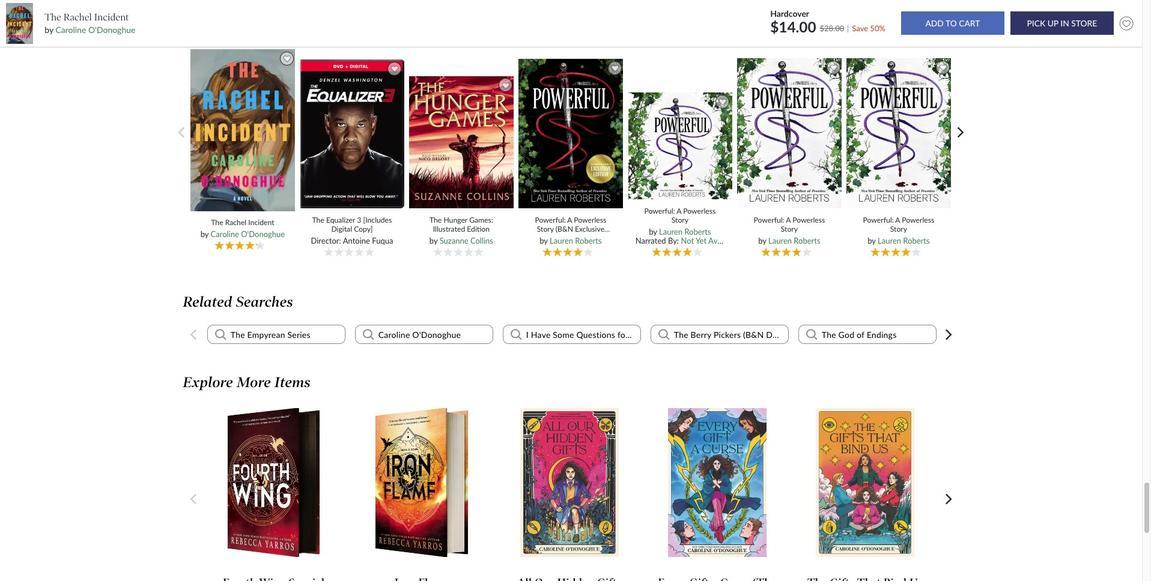 Task type: vqa. For each thing, say whether or not it's contained in the screenshot.
the Home & Garden 'link'
no



Task type: locate. For each thing, give the bounding box(es) containing it.
3 search image from the left
[[658, 329, 669, 340]]

1 horizontal spatial the rachel incident by caroline o'donoghue
[[201, 218, 285, 239]]

view details image inside the gifts that bind us (the gifts #2) option
[[815, 408, 915, 558]]

3
[[357, 216, 361, 225]]

1 horizontal spatial powerful: a powerless story link
[[745, 216, 834, 234]]

1 vertical spatial rachel
[[225, 218, 247, 227]]

questions
[[577, 330, 615, 340]]

2 horizontal spatial powerful: a powerless story link
[[854, 216, 943, 234]]

add to wishlist image
[[1117, 14, 1136, 33]]

the god of endings link
[[817, 329, 897, 340]]

the inside the equalizer 3 [includes digital copy] director: antoine fuqua
[[312, 216, 324, 225]]

0 vertical spatial the rachel incident by caroline o'donoghue
[[45, 11, 135, 35]]

for
[[618, 330, 629, 340]]

None submit
[[901, 12, 1005, 35], [1011, 12, 1114, 35], [901, 12, 1005, 35], [1011, 12, 1114, 35]]

0 horizontal spatial caroline o'donoghue link
[[56, 25, 135, 35]]

1 vertical spatial caroline o'donoghue link
[[211, 229, 285, 239]]

0 horizontal spatial (b&n
[[556, 225, 573, 234]]

(b&n right pickers
[[743, 330, 764, 340]]

copy]
[[354, 225, 373, 234]]

2 horizontal spatial caroline o'donoghue link
[[374, 329, 461, 340]]

search image for the berry pickers (b&n discover prize…
[[658, 329, 669, 340]]

search image right you
[[658, 329, 669, 340]]

0 horizontal spatial search image
[[363, 329, 374, 340]]

by lauren roberts
[[540, 236, 602, 245]]

view details image inside "iron flame" 'option'
[[375, 408, 468, 558]]

caroline
[[56, 25, 86, 35], [211, 229, 239, 239], [378, 330, 410, 340]]

by inside the rachel incident element
[[201, 229, 209, 239]]

search image down related
[[215, 329, 226, 340]]

1 vertical spatial o'donoghue
[[241, 229, 285, 239]]

1 horizontal spatial rachel
[[225, 218, 247, 227]]

o'donoghue
[[88, 25, 135, 35], [241, 229, 285, 239], [412, 330, 461, 340]]

digital
[[331, 225, 352, 234]]

fourth wing special edition option
[[202, 408, 350, 582]]

searches
[[236, 294, 293, 311]]

the rachel incident by caroline o'donoghue
[[45, 11, 135, 35], [201, 218, 285, 239]]

i have some questions for you
[[526, 330, 645, 340]]

powerful: a powerless story element
[[735, 58, 847, 259], [845, 58, 956, 259], [628, 92, 740, 259]]

the hunger games: illustrated edition link
[[417, 216, 506, 234]]

edition)
[[559, 234, 583, 243]]

antoine
[[343, 236, 370, 245]]

powerless
[[683, 207, 716, 216], [574, 216, 606, 225], [793, 216, 825, 225], [902, 216, 935, 225]]

view details image inside all our hidden gifts (the gifts #1) option
[[520, 408, 619, 558]]

explore more items
[[183, 374, 311, 391]]

a for the middle powerful: a powerless story link
[[786, 216, 791, 225]]

2 search image from the left
[[806, 329, 817, 340]]

$28.00
[[820, 23, 844, 33]]

1 vertical spatial caroline
[[211, 229, 239, 239]]

1 horizontal spatial (b&n
[[743, 330, 764, 340]]

yet
[[696, 236, 707, 245]]

roberts inside powerful: a powerless story (b&n exclusive edition) element
[[575, 236, 602, 245]]

powerful:
[[644, 207, 675, 216], [535, 216, 566, 225], [754, 216, 785, 225], [863, 216, 894, 225]]

0 vertical spatial caroline
[[56, 25, 86, 35]]

not
[[681, 236, 694, 245]]

hardcover
[[770, 8, 809, 18]]

roberts inside "powerful: a powerless story by lauren roberts narrated by: not yet available"
[[685, 227, 711, 237]]

iron flame option
[[350, 408, 498, 582]]

series
[[288, 330, 311, 340]]

exclusive
[[575, 225, 605, 234]]

1 vertical spatial the rachel incident by caroline o'donoghue
[[201, 218, 285, 239]]

search image
[[363, 329, 374, 340], [806, 329, 817, 340]]

1 horizontal spatial powerful: a powerless story by lauren roberts
[[863, 216, 935, 245]]

search image for i have some questions for you
[[511, 329, 521, 340]]

fuqua
[[372, 236, 393, 245]]

search image
[[215, 329, 226, 340], [511, 329, 521, 340], [658, 329, 669, 340]]

powerful: a powerless story link
[[636, 207, 725, 225], [745, 216, 834, 234], [854, 216, 943, 234]]

lauren
[[659, 227, 683, 237], [550, 236, 573, 245], [769, 236, 792, 245], [878, 236, 901, 245]]

some
[[553, 330, 574, 340]]

1 horizontal spatial caroline o'donoghue link
[[211, 229, 285, 239]]

empyrean
[[247, 330, 285, 340]]

prize…
[[802, 330, 827, 340]]

view details image inside 'the hunger games: illustrated edition' element
[[407, 75, 516, 209]]

the rachel incident image
[[6, 3, 33, 44]]

2 horizontal spatial search image
[[658, 329, 669, 340]]

collins
[[470, 236, 493, 245]]

save 50%
[[852, 23, 886, 33]]

the berry pickers (b&n discover prize…
[[674, 330, 827, 340]]

powerful: a powerless story by lauren roberts narrated by: not yet available
[[636, 207, 740, 245]]

by inside powerful: a powerless story (b&n exclusive edition) element
[[540, 236, 548, 245]]

search image left i
[[511, 329, 521, 340]]

the gifts that bind us (the gifts #2) option
[[794, 408, 941, 582]]

0 vertical spatial (b&n
[[556, 225, 573, 234]]

caroline o'donoghue link
[[56, 25, 135, 35], [211, 229, 285, 239], [374, 329, 461, 340]]

equalizer
[[326, 216, 355, 225]]

incident
[[94, 11, 129, 23], [248, 218, 274, 227]]

1 powerful: a powerless story by lauren roberts from the left
[[754, 216, 825, 245]]

0 horizontal spatial rachel
[[64, 11, 92, 23]]

the equalizer 3 [includes digital copy] director: antoine fuqua
[[311, 216, 393, 245]]

1 horizontal spatial caroline
[[211, 229, 239, 239]]

roberts
[[685, 227, 711, 237], [575, 236, 602, 245], [794, 236, 821, 245], [903, 236, 930, 245]]

powerful: inside "powerful: a powerless story by lauren roberts narrated by: not yet available"
[[644, 207, 675, 216]]

1 vertical spatial incident
[[248, 218, 274, 227]]

1 horizontal spatial search image
[[511, 329, 521, 340]]

(b&n up edition)
[[556, 225, 573, 234]]

powerful: a powerless story by lauren roberts
[[754, 216, 825, 245], [863, 216, 935, 245]]

(b&n
[[556, 225, 573, 234], [743, 330, 764, 340]]

search image for the empyrean series
[[215, 329, 226, 340]]

2 search image from the left
[[511, 329, 521, 340]]

1 horizontal spatial search image
[[806, 329, 817, 340]]

lauren roberts link
[[659, 227, 711, 237], [550, 236, 602, 245], [769, 236, 821, 245], [878, 236, 930, 245]]

endings
[[867, 330, 897, 340]]

a for leftmost powerful: a powerless story link
[[677, 207, 682, 216]]

[includes
[[363, 216, 392, 225]]

view details image
[[189, 49, 297, 212], [735, 58, 844, 209], [845, 58, 953, 209], [517, 58, 625, 209], [300, 59, 405, 209], [407, 75, 516, 209], [628, 92, 736, 200], [227, 408, 320, 558], [375, 408, 468, 558], [520, 408, 619, 558], [668, 408, 767, 558], [815, 408, 915, 558]]

lauren roberts link for powerful: a powerless story link to the right
[[878, 236, 930, 245]]

search image left caroline o'donoghue
[[363, 329, 374, 340]]

rachel
[[64, 11, 92, 23], [225, 218, 247, 227]]

1 search image from the left
[[215, 329, 226, 340]]

$14.00 $28.00
[[770, 18, 844, 35]]

games:
[[469, 216, 493, 225]]

pickers
[[714, 330, 741, 340]]

story
[[672, 216, 689, 225], [537, 225, 554, 234], [781, 225, 798, 234], [890, 225, 907, 234]]

search image for caroline o'donoghue
[[363, 329, 374, 340]]

0 vertical spatial caroline o'donoghue link
[[56, 25, 135, 35]]

story inside "powerful: a powerless story by lauren roberts narrated by: not yet available"
[[672, 216, 689, 225]]

1 search image from the left
[[363, 329, 374, 340]]

1 horizontal spatial o'donoghue
[[241, 229, 285, 239]]

2 vertical spatial caroline o'donoghue link
[[374, 329, 461, 340]]

2 vertical spatial caroline
[[378, 330, 410, 340]]

narrated
[[636, 236, 666, 245]]

a
[[677, 207, 682, 216], [567, 216, 572, 225], [786, 216, 791, 225], [896, 216, 900, 225]]

0 horizontal spatial o'donoghue
[[88, 25, 135, 35]]

2 vertical spatial o'donoghue
[[412, 330, 461, 340]]

2 horizontal spatial o'donoghue
[[412, 330, 461, 340]]

lauren roberts link for powerful: a powerless story (b&n exclusive edition) link in the top of the page
[[550, 236, 602, 245]]

related searches
[[183, 294, 293, 311]]

by inside the hunger games: illustrated edition by suzanne collins
[[430, 236, 438, 245]]

i
[[526, 330, 529, 340]]

view details image inside the rachel incident element
[[189, 49, 297, 212]]

view details image inside fourth wing special edition "option"
[[227, 408, 320, 558]]

search image right discover
[[806, 329, 817, 340]]

0 horizontal spatial powerful: a powerless story by lauren roberts
[[754, 216, 825, 245]]

the
[[45, 11, 61, 23], [312, 216, 324, 225], [430, 216, 442, 225], [211, 218, 223, 227], [231, 330, 245, 340], [674, 330, 689, 340], [822, 330, 836, 340]]

lauren roberts link inside powerful: a powerless story (b&n exclusive edition) element
[[550, 236, 602, 245]]

a inside "powerful: a powerless story by lauren roberts narrated by: not yet available"
[[677, 207, 682, 216]]

2 powerful: a powerless story by lauren roberts from the left
[[863, 216, 935, 245]]

caroline o'donoghue
[[378, 330, 461, 340]]

0 horizontal spatial incident
[[94, 11, 129, 23]]

items
[[275, 374, 311, 391]]

the hunger games: illustrated edition element
[[407, 75, 518, 259]]

by
[[45, 25, 53, 35], [649, 227, 657, 237], [201, 229, 209, 239], [430, 236, 438, 245], [540, 236, 548, 245], [758, 236, 767, 245], [868, 236, 876, 245]]

0 horizontal spatial search image
[[215, 329, 226, 340]]

0 horizontal spatial the rachel incident by caroline o'donoghue
[[45, 11, 135, 35]]

lauren inside powerful: a powerless story (b&n exclusive edition) element
[[550, 236, 573, 245]]



Task type: describe. For each thing, give the bounding box(es) containing it.
powerless inside powerful: a powerless story (b&n exclusive edition)
[[574, 216, 606, 225]]

god
[[839, 330, 855, 340]]

every gift a curse (the gifts #3) option
[[646, 408, 794, 582]]

view details image inside every gift a curse (the gifts #3) "option"
[[668, 408, 767, 558]]

caroline inside the rachel incident element
[[211, 229, 239, 239]]

search image for the god of endings
[[806, 329, 817, 340]]

discover
[[766, 330, 800, 340]]

0 horizontal spatial powerful: a powerless story link
[[636, 207, 725, 225]]

powerful: a powerless story (b&n exclusive edition)
[[535, 216, 606, 243]]

the rachel incident by caroline o'donoghue inside the rachel incident element
[[201, 218, 285, 239]]

view details image inside the equalizer 3 [includes digital copy] 'element'
[[300, 59, 405, 209]]

the rachel incident link
[[198, 218, 287, 227]]

lauren inside "powerful: a powerless story by lauren roberts narrated by: not yet available"
[[659, 227, 683, 237]]

powerful: a powerless story by lauren roberts for powerful: a powerless story link to the right
[[863, 216, 935, 245]]

0 vertical spatial rachel
[[64, 11, 92, 23]]

1 horizontal spatial incident
[[248, 218, 274, 227]]

illustrated
[[433, 225, 465, 234]]

powerful: for the middle powerful: a powerless story link
[[754, 216, 785, 225]]

0 horizontal spatial caroline
[[56, 25, 86, 35]]

story inside powerful: a powerless story (b&n exclusive edition)
[[537, 225, 554, 234]]

available
[[708, 236, 740, 245]]

have
[[531, 330, 551, 340]]

2 horizontal spatial caroline
[[378, 330, 410, 340]]

powerful: a powerless story (b&n exclusive edition) link
[[526, 216, 615, 243]]

by inside "powerful: a powerless story by lauren roberts narrated by: not yet available"
[[649, 227, 657, 237]]

suzanne collins link
[[440, 236, 493, 245]]

the rachel incident element
[[189, 49, 300, 259]]

(b&n inside powerful: a powerless story (b&n exclusive edition)
[[556, 225, 573, 234]]

more
[[237, 374, 271, 391]]

by:
[[668, 236, 679, 245]]

the god of endings
[[822, 330, 897, 340]]

powerful: a powerless story (b&n exclusive edition) element
[[517, 58, 628, 259]]

0 vertical spatial incident
[[94, 11, 129, 23]]

the equalizer 3 [includes digital copy] link
[[308, 216, 397, 234]]

powerless inside "powerful: a powerless story by lauren roberts narrated by: not yet available"
[[683, 207, 716, 216]]

o'donoghue inside the rachel incident element
[[241, 229, 285, 239]]

the equalizer 3 [includes digital copy] element
[[300, 59, 409, 259]]

the hunger games: illustrated edition by suzanne collins
[[430, 216, 493, 245]]

powerful: for powerful: a powerless story link to the right
[[863, 216, 894, 225]]

suzanne
[[440, 236, 468, 245]]

hunger
[[444, 216, 468, 225]]

lauren roberts link for leftmost powerful: a powerless story link
[[659, 227, 711, 237]]

the inside the hunger games: illustrated edition by suzanne collins
[[430, 216, 442, 225]]

1 vertical spatial (b&n
[[743, 330, 764, 340]]

related
[[183, 294, 232, 311]]

you
[[630, 330, 645, 340]]

0 vertical spatial o'donoghue
[[88, 25, 135, 35]]

the berry pickers (b&n discover prize… link
[[669, 329, 827, 340]]

the empyrean series
[[231, 330, 311, 340]]

powerful: inside powerful: a powerless story (b&n exclusive edition)
[[535, 216, 566, 225]]

$14.00
[[770, 18, 816, 35]]

explore
[[183, 374, 233, 391]]

powerful: a powerless story by lauren roberts for the middle powerful: a powerless story link
[[754, 216, 825, 245]]

not yet available link
[[681, 236, 740, 245]]

a inside powerful: a powerless story (b&n exclusive edition)
[[567, 216, 572, 225]]

berry
[[691, 330, 712, 340]]

i have some questions for you link
[[521, 329, 645, 340]]

a for powerful: a powerless story link to the right
[[896, 216, 900, 225]]

powerful: for leftmost powerful: a powerless story link
[[644, 207, 675, 216]]

lauren roberts link for the middle powerful: a powerless story link
[[769, 236, 821, 245]]

edition
[[467, 225, 490, 234]]

of
[[857, 330, 865, 340]]

view details image inside powerful: a powerless story (b&n exclusive edition) element
[[517, 58, 625, 209]]

director:
[[311, 236, 341, 245]]

all our hidden gifts (the gifts #1) option
[[498, 408, 646, 582]]

the empyrean series link
[[226, 329, 311, 340]]



